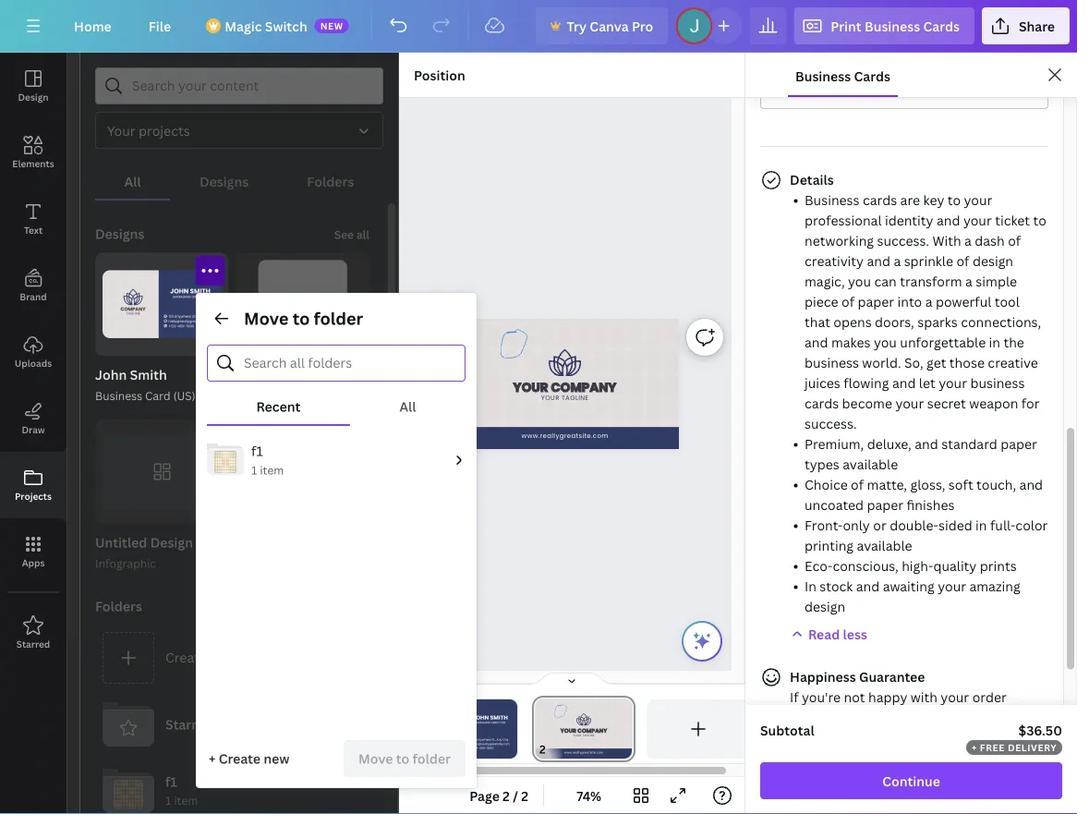 Task type: describe. For each thing, give the bounding box(es) containing it.
it!
[[835, 729, 848, 746]]

business for print
[[865, 17, 921, 35]]

elements button
[[0, 119, 67, 186]]

pro
[[632, 17, 654, 35]]

and right touch,
[[1020, 476, 1044, 493]]

1 horizontal spatial untitled design group
[[236, 252, 370, 405]]

draw button
[[0, 385, 67, 452]]

2 vertical spatial paper
[[868, 496, 904, 513]]

free
[[981, 741, 1006, 754]]

1 vertical spatial you
[[874, 333, 897, 351]]

of down the "ticket"
[[1009, 232, 1022, 249]]

john smith group
[[95, 252, 229, 405]]

a right with
[[965, 232, 972, 249]]

refund
[[790, 729, 832, 746]]

1 horizontal spatial folder
[[314, 307, 363, 330]]

50 business cards
[[773, 82, 887, 99]]

0 horizontal spatial all
[[124, 172, 141, 190]]

get
[[927, 354, 947, 371]]

1 horizontal spatial success.
[[878, 232, 930, 249]]

untitled for untitled design infographic
[[95, 534, 147, 551]]

create folder
[[165, 649, 248, 666]]

subtotal
[[761, 721, 815, 739]]

projects button
[[0, 452, 67, 519]]

recent
[[257, 398, 301, 415]]

piece
[[805, 293, 839, 310]]

0 vertical spatial move
[[244, 307, 289, 330]]

0 horizontal spatial untitled design group
[[95, 420, 229, 573]]

Page title text field
[[554, 740, 561, 759]]

apps button
[[0, 519, 67, 585]]

reprint
[[951, 709, 994, 726]]

designs button
[[170, 164, 278, 199]]

starred for top starred "button"
[[16, 638, 50, 650]]

1 inside f1 list
[[251, 463, 257, 478]]

read
[[809, 625, 840, 643]]

premium,
[[805, 435, 865, 452]]

cards inside button
[[855, 67, 891, 85]]

the
[[1004, 333, 1025, 351]]

+ for + free delivery
[[972, 741, 978, 754]]

ticket
[[996, 211, 1031, 229]]

high-
[[902, 557, 934, 574]]

john
[[95, 366, 127, 383]]

www.reallygreatsite.com
[[522, 432, 609, 441]]

folders button
[[278, 164, 384, 199]]

share button
[[982, 7, 1070, 44]]

juices
[[805, 374, 841, 391]]

and up can
[[867, 252, 891, 269]]

read less
[[809, 625, 868, 643]]

uploads button
[[0, 319, 67, 385]]

unforgettable
[[901, 333, 986, 351]]

delivery
[[1008, 741, 1058, 754]]

0 vertical spatial available
[[843, 455, 899, 473]]

business for details
[[805, 191, 860, 208]]

tagline
[[562, 393, 589, 402]]

cards for 50 business cards
[[851, 82, 887, 99]]

your inside happiness guarantee if you're not happy with your order contact us and we'll fix it, reprint it or refund it!
[[941, 688, 970, 706]]

(us)
[[173, 388, 196, 403]]

1 vertical spatial cards
[[805, 394, 839, 412]]

hide image
[[398, 389, 410, 478]]

transform
[[900, 272, 963, 290]]

full-
[[991, 516, 1016, 534]]

so,
[[905, 354, 924, 371]]

50
[[773, 82, 789, 99]]

move to folder button
[[344, 740, 466, 777]]

conscious,
[[833, 557, 899, 574]]

page 2 / 2
[[470, 787, 529, 805]]

printing
[[805, 537, 854, 554]]

projects
[[15, 490, 52, 502]]

standard
[[942, 435, 998, 452]]

0 horizontal spatial success.
[[805, 415, 857, 432]]

can
[[875, 272, 897, 290]]

print business cards
[[831, 17, 960, 35]]

untitled for untitled design doc
[[236, 366, 288, 383]]

of left matte,
[[851, 476, 864, 493]]

0 vertical spatial paper
[[858, 293, 895, 310]]

that
[[805, 313, 831, 330]]

1 vertical spatial available
[[857, 537, 913, 554]]

uploads
[[15, 357, 52, 369]]

gloss,
[[911, 476, 946, 493]]

text
[[24, 224, 43, 236]]

untitled design doc
[[236, 366, 334, 403]]

creative
[[988, 354, 1039, 371]]

$36.50 for subtotal
[[1019, 721, 1063, 739]]

see all button
[[333, 215, 372, 252]]

Search your content search field
[[132, 68, 372, 104]]

flowing
[[844, 374, 890, 391]]

draw
[[22, 423, 45, 436]]

1 vertical spatial business
[[971, 374, 1025, 391]]

untitled design infographic
[[95, 534, 193, 571]]

a right into
[[926, 293, 933, 310]]

and down conscious, on the bottom
[[857, 577, 880, 595]]

powerful
[[936, 293, 992, 310]]

folder inside 'button'
[[413, 750, 451, 768]]

and down that
[[805, 333, 829, 351]]

create folder button
[[95, 625, 370, 691]]

it
[[997, 709, 1006, 726]]

page
[[470, 787, 500, 805]]

front-
[[805, 516, 843, 534]]

position button
[[407, 60, 473, 90]]

all
[[357, 227, 370, 242]]

item inside f1 list
[[260, 463, 284, 478]]

1 vertical spatial f1 1 item
[[165, 773, 198, 808]]

not
[[844, 688, 866, 706]]

0 vertical spatial in
[[990, 333, 1001, 351]]

$36.50 for 50 business cards
[[971, 82, 1015, 99]]

0 vertical spatial cards
[[863, 191, 898, 208]]

+ create new
[[209, 750, 290, 768]]

networking
[[805, 232, 874, 249]]

color
[[1016, 516, 1049, 534]]

are
[[901, 191, 921, 208]]

let
[[920, 374, 936, 391]]

with
[[933, 232, 962, 249]]

stock
[[820, 577, 854, 595]]

starred for the right starred "button"
[[165, 716, 213, 733]]

/
[[513, 787, 519, 805]]

0 vertical spatial starred button
[[0, 600, 67, 666]]

only
[[843, 516, 871, 534]]

+ free delivery
[[972, 741, 1058, 754]]

weapon
[[970, 394, 1019, 412]]

dash
[[975, 232, 1005, 249]]

creativity
[[805, 252, 864, 269]]

guarantee
[[860, 668, 926, 685]]

recent button
[[207, 389, 350, 424]]

and right deluxe, at right bottom
[[915, 435, 939, 452]]

side panel tab list
[[0, 53, 67, 666]]

doors,
[[875, 313, 915, 330]]

business cards button
[[788, 53, 898, 97]]

0 horizontal spatial all button
[[95, 164, 170, 199]]

to inside move to folder 'button'
[[396, 750, 410, 768]]

a up can
[[894, 252, 901, 269]]

a up powerful
[[966, 272, 973, 290]]

card
[[145, 388, 171, 403]]



Task type: locate. For each thing, give the bounding box(es) containing it.
0 horizontal spatial design
[[18, 91, 49, 103]]

apps
[[22, 556, 45, 569]]

1 horizontal spatial in
[[990, 333, 1001, 351]]

smith
[[130, 366, 167, 383]]

or inside happiness guarantee if you're not happy with your order contact us and we'll fix it, reprint it or refund it!
[[1009, 709, 1022, 726]]

happiness guarantee if you're not happy with your order contact us and we'll fix it, reprint it or refund it!
[[790, 668, 1022, 746]]

design up elements button
[[18, 91, 49, 103]]

details
[[790, 171, 834, 188]]

you're
[[802, 688, 841, 706]]

available up matte,
[[843, 455, 899, 473]]

matte,
[[868, 476, 908, 493]]

0 vertical spatial design
[[973, 252, 1014, 269]]

1 vertical spatial starred button
[[95, 691, 370, 758]]

home
[[74, 17, 112, 35]]

magic
[[225, 17, 262, 35]]

of up opens
[[842, 293, 855, 310]]

tool
[[995, 293, 1020, 310]]

f1 list
[[196, 434, 477, 487]]

0 vertical spatial move to folder
[[244, 307, 363, 330]]

1 horizontal spatial or
[[1009, 709, 1022, 726]]

+ for + create new
[[209, 750, 216, 768]]

2 left the /
[[503, 787, 510, 805]]

1 2 from the left
[[503, 787, 510, 805]]

success.
[[878, 232, 930, 249], [805, 415, 857, 432]]

paper down can
[[858, 293, 895, 310]]

0 horizontal spatial 2
[[503, 787, 510, 805]]

untitled design group
[[236, 252, 370, 405], [95, 420, 229, 573]]

design
[[18, 91, 49, 103], [291, 366, 334, 383], [150, 534, 193, 551]]

and
[[937, 211, 961, 229], [867, 252, 891, 269], [805, 333, 829, 351], [893, 374, 916, 391], [915, 435, 939, 452], [1020, 476, 1044, 493], [857, 577, 880, 595], [859, 709, 883, 726]]

0 horizontal spatial design
[[805, 598, 846, 615]]

f1 down recent
[[251, 442, 263, 460]]

1 vertical spatial item
[[174, 793, 198, 808]]

1 vertical spatial design
[[805, 598, 846, 615]]

and right us
[[859, 709, 883, 726]]

0 vertical spatial business
[[805, 354, 860, 371]]

f1 1 item left the + create new button
[[165, 773, 198, 808]]

74%
[[577, 787, 602, 805]]

design down dash
[[973, 252, 1014, 269]]

1 vertical spatial all
[[400, 398, 416, 415]]

starred down apps in the left of the page
[[16, 638, 50, 650]]

folder
[[314, 307, 363, 330], [210, 649, 248, 666], [413, 750, 451, 768]]

cards inside 'dropdown button'
[[924, 17, 960, 35]]

hide pages image
[[528, 672, 617, 687]]

0 vertical spatial folders
[[307, 172, 354, 190]]

+ left new
[[209, 750, 216, 768]]

or inside 'details business cards are key to your professional identity and your ticket to networking success. with a dash of creativity and a sprinkle of design magic, you can transform a simple piece of paper into a powerful tool that opens doors, sparks connections, and makes you unforgettable in the business world. so, get those creative juices flowing and let your business cards become your secret weapon for success. premium, deluxe, and standard paper types available choice of matte, gloss, soft touch, and uncoated paper finishes front-only or double-sided in full-color printing available eco-conscious, high-quality prints in stock and awaiting your amazing design'
[[874, 516, 887, 534]]

business cards
[[796, 67, 891, 85]]

cards down the juices
[[805, 394, 839, 412]]

sparks
[[918, 313, 958, 330]]

1 vertical spatial untitled design group
[[95, 420, 229, 573]]

$36.50 up the 'delivery'
[[1019, 721, 1063, 739]]

group
[[95, 252, 229, 356]]

0 vertical spatial you
[[849, 272, 872, 290]]

business inside 'dropdown button'
[[865, 17, 921, 35]]

design up recent button
[[291, 366, 334, 383]]

opens
[[834, 313, 872, 330]]

list containing business cards are key to your professional identity and your ticket to networking success. with a dash of creativity and a sprinkle of design magic, you can transform a simple piece of paper into a powerful tool that opens doors, sparks connections, and makes you unforgettable in the business world. so, get those creative juices flowing and let your business cards become your secret weapon for success.
[[790, 189, 1049, 617]]

1 vertical spatial move
[[359, 750, 393, 768]]

available
[[843, 455, 899, 473], [857, 537, 913, 554]]

prints
[[980, 557, 1017, 574]]

0 horizontal spatial item
[[174, 793, 198, 808]]

0 horizontal spatial designs
[[95, 225, 144, 243]]

0 horizontal spatial +
[[209, 750, 216, 768]]

1 vertical spatial success.
[[805, 415, 857, 432]]

f1 1 item inside f1 list
[[251, 442, 284, 478]]

1 horizontal spatial untitled
[[236, 366, 288, 383]]

position
[[414, 66, 466, 84]]

eco-
[[805, 557, 833, 574]]

we'll
[[886, 709, 914, 726]]

folders up the see
[[307, 172, 354, 190]]

0 vertical spatial untitled design group
[[236, 252, 370, 405]]

1 horizontal spatial $36.50
[[1019, 721, 1063, 739]]

continue button
[[761, 763, 1063, 800]]

0 horizontal spatial f1 1 item
[[165, 773, 198, 808]]

0 vertical spatial create
[[165, 649, 207, 666]]

design inside design button
[[18, 91, 49, 103]]

+ create new button
[[207, 740, 291, 777]]

folders inside button
[[307, 172, 354, 190]]

1 vertical spatial folder
[[210, 649, 248, 666]]

home link
[[59, 7, 126, 44]]

list
[[790, 189, 1049, 617]]

2 vertical spatial folder
[[413, 750, 451, 768]]

design for untitled design infographic
[[150, 534, 193, 551]]

cards
[[863, 191, 898, 208], [805, 394, 839, 412]]

1 horizontal spatial design
[[973, 252, 1014, 269]]

or right it
[[1009, 709, 1022, 726]]

0 vertical spatial success.
[[878, 232, 930, 249]]

1 vertical spatial create
[[219, 750, 261, 768]]

0 horizontal spatial in
[[976, 516, 988, 534]]

you up 'world.' in the top right of the page
[[874, 333, 897, 351]]

business up weapon
[[971, 374, 1025, 391]]

0 horizontal spatial untitled
[[95, 534, 147, 551]]

1 horizontal spatial 1
[[251, 463, 257, 478]]

text button
[[0, 186, 67, 252]]

and down the so,
[[893, 374, 916, 391]]

None button
[[761, 72, 1049, 109]]

0 horizontal spatial create
[[165, 649, 207, 666]]

or right only
[[874, 516, 887, 534]]

0 horizontal spatial folders
[[95, 597, 142, 615]]

touch,
[[977, 476, 1017, 493]]

business inside john smith business card (us)
[[95, 388, 142, 403]]

2 vertical spatial design
[[150, 534, 193, 551]]

0 horizontal spatial starred
[[16, 638, 50, 650]]

try canva pro button
[[536, 7, 669, 44]]

0 horizontal spatial f1
[[165, 773, 177, 791]]

of down with
[[957, 252, 970, 269]]

move to folder inside 'button'
[[359, 750, 451, 768]]

design for untitled design doc
[[291, 366, 334, 383]]

1 vertical spatial 1
[[165, 793, 171, 808]]

cards left are
[[863, 191, 898, 208]]

+
[[972, 741, 978, 754], [209, 750, 216, 768]]

create
[[165, 649, 207, 666], [219, 750, 261, 768]]

in left the
[[990, 333, 1001, 351]]

0 vertical spatial f1
[[251, 442, 263, 460]]

folders
[[307, 172, 354, 190], [95, 597, 142, 615]]

+ inside button
[[209, 750, 216, 768]]

1 horizontal spatial f1
[[251, 442, 263, 460]]

starred inside the side panel tab list
[[16, 638, 50, 650]]

awaiting
[[883, 577, 935, 595]]

print
[[831, 17, 862, 35]]

us
[[842, 709, 856, 726]]

new
[[264, 750, 290, 768]]

0 vertical spatial all
[[124, 172, 141, 190]]

design inside untitled design infographic
[[150, 534, 193, 551]]

in left full-
[[976, 516, 988, 534]]

0 horizontal spatial you
[[849, 272, 872, 290]]

1 vertical spatial untitled
[[95, 534, 147, 551]]

continue
[[883, 772, 941, 790]]

1 horizontal spatial all
[[400, 398, 416, 415]]

1 vertical spatial all button
[[350, 389, 466, 424]]

available up conscious, on the bottom
[[857, 537, 913, 554]]

designs
[[200, 172, 249, 190], [95, 225, 144, 243]]

try canva pro
[[567, 17, 654, 35]]

folder inside button
[[210, 649, 248, 666]]

0 horizontal spatial 1
[[165, 793, 171, 808]]

0 vertical spatial starred
[[16, 638, 50, 650]]

you
[[849, 272, 872, 290], [874, 333, 897, 351]]

$36.50 down share dropdown button
[[971, 82, 1015, 99]]

2 horizontal spatial folder
[[413, 750, 451, 768]]

and inside happiness guarantee if you're not happy with your order contact us and we'll fix it, reprint it or refund it!
[[859, 709, 883, 726]]

you left can
[[849, 272, 872, 290]]

business inside button
[[796, 67, 852, 85]]

design inside untitled design doc
[[291, 366, 334, 383]]

success. up premium,
[[805, 415, 857, 432]]

starred button down create folder
[[95, 691, 370, 758]]

0 vertical spatial or
[[874, 516, 887, 534]]

professional
[[805, 211, 882, 229]]

1 horizontal spatial design
[[150, 534, 193, 551]]

business up the juices
[[805, 354, 860, 371]]

f1 inside list
[[251, 442, 263, 460]]

1 vertical spatial paper
[[1001, 435, 1038, 452]]

business for 50
[[793, 82, 848, 99]]

f1
[[251, 442, 263, 460], [165, 773, 177, 791]]

none button containing 50 business cards
[[761, 72, 1049, 109]]

business inside 'details business cards are key to your professional identity and your ticket to networking success. with a dash of creativity and a sprinkle of design magic, you can transform a simple piece of paper into a powerful tool that opens doors, sparks connections, and makes you unforgettable in the business world. so, get those creative juices flowing and let your business cards become your secret weapon for success. premium, deluxe, and standard paper types available choice of matte, gloss, soft touch, and uncoated paper finishes front-only or double-sided in full-color printing available eco-conscious, high-quality prints in stock and awaiting your amazing design'
[[805, 191, 860, 208]]

+ left free
[[972, 741, 978, 754]]

untitled up doc
[[236, 366, 288, 383]]

1 horizontal spatial +
[[972, 741, 978, 754]]

$36.50
[[971, 82, 1015, 99], [1019, 721, 1063, 739]]

1 horizontal spatial f1 1 item
[[251, 442, 284, 478]]

starred button
[[0, 600, 67, 666], [95, 691, 370, 758]]

f1 1 item down recent
[[251, 442, 284, 478]]

0 vertical spatial folder
[[314, 307, 363, 330]]

create inside button
[[165, 649, 207, 666]]

main menu bar
[[0, 0, 1078, 53]]

1 horizontal spatial 2
[[522, 787, 529, 805]]

create inside button
[[219, 750, 261, 768]]

1 horizontal spatial all button
[[350, 389, 466, 424]]

untitled inside untitled design infographic
[[95, 534, 147, 551]]

1 vertical spatial f1
[[165, 773, 177, 791]]

move inside 'button'
[[359, 750, 393, 768]]

1 horizontal spatial cards
[[863, 191, 898, 208]]

1 horizontal spatial designs
[[200, 172, 249, 190]]

0 horizontal spatial business
[[805, 354, 860, 371]]

1 vertical spatial $36.50
[[1019, 721, 1063, 739]]

john smith business card (us)
[[95, 366, 196, 403]]

2 horizontal spatial design
[[291, 366, 334, 383]]

1 vertical spatial or
[[1009, 709, 1022, 726]]

quality
[[934, 557, 977, 574]]

infographic
[[95, 556, 156, 571]]

identity
[[885, 211, 934, 229]]

1 horizontal spatial folders
[[307, 172, 354, 190]]

1 vertical spatial design
[[291, 366, 334, 383]]

try
[[567, 17, 587, 35]]

fix
[[917, 709, 932, 726]]

1 horizontal spatial starred button
[[95, 691, 370, 758]]

1 horizontal spatial business
[[971, 374, 1025, 391]]

success. down identity
[[878, 232, 930, 249]]

starred down create folder
[[165, 716, 213, 733]]

to
[[948, 191, 961, 208], [1034, 211, 1047, 229], [293, 307, 310, 330], [396, 750, 410, 768]]

untitled inside untitled design doc
[[236, 366, 288, 383]]

0 horizontal spatial starred button
[[0, 600, 67, 666]]

0 vertical spatial all button
[[95, 164, 170, 199]]

paper down matte,
[[868, 496, 904, 513]]

1 horizontal spatial starred
[[165, 716, 213, 733]]

0 horizontal spatial $36.50
[[971, 82, 1015, 99]]

design down stock
[[805, 598, 846, 615]]

page 2 / 2 button
[[462, 781, 536, 811]]

0 vertical spatial design
[[18, 91, 49, 103]]

makes
[[832, 333, 871, 351]]

1 vertical spatial in
[[976, 516, 988, 534]]

magic switch
[[225, 17, 308, 35]]

your company
[[514, 379, 617, 396], [514, 379, 617, 396]]

Search all folders search field
[[244, 346, 454, 381]]

design up infographic
[[150, 534, 193, 551]]

design
[[973, 252, 1014, 269], [805, 598, 846, 615]]

1 vertical spatial starred
[[165, 716, 213, 733]]

all left designs 'button'
[[124, 172, 141, 190]]

0 horizontal spatial cards
[[805, 394, 839, 412]]

company
[[551, 379, 617, 396], [551, 379, 617, 396]]

page 2 image
[[532, 700, 636, 759]]

finishes
[[907, 496, 955, 513]]

untitled up infographic
[[95, 534, 147, 551]]

2 right the /
[[522, 787, 529, 805]]

order
[[973, 688, 1007, 706]]

2 2 from the left
[[522, 787, 529, 805]]

all down search all folders search box
[[400, 398, 416, 415]]

canva assistant image
[[691, 630, 714, 653]]

for
[[1022, 394, 1040, 412]]

folders down infographic
[[95, 597, 142, 615]]

1 horizontal spatial item
[[260, 463, 284, 478]]

paper down 'for'
[[1001, 435, 1038, 452]]

designs inside 'button'
[[200, 172, 249, 190]]

in
[[805, 577, 817, 595]]

0 horizontal spatial folder
[[210, 649, 248, 666]]

f1 left the + create new button
[[165, 773, 177, 791]]

0 vertical spatial 1
[[251, 463, 257, 478]]

0 horizontal spatial move
[[244, 307, 289, 330]]

0 vertical spatial $36.50
[[971, 82, 1015, 99]]

move to folder
[[244, 307, 363, 330], [359, 750, 451, 768]]

paper
[[858, 293, 895, 310], [1001, 435, 1038, 452], [868, 496, 904, 513]]

those
[[950, 354, 985, 371]]

cards for print business cards
[[924, 17, 960, 35]]

1 vertical spatial move to folder
[[359, 750, 451, 768]]

into
[[898, 293, 923, 310]]

secret
[[928, 394, 967, 412]]

your tagline
[[541, 393, 589, 402]]

starred button down apps in the left of the page
[[0, 600, 67, 666]]

1 horizontal spatial move
[[359, 750, 393, 768]]

1 vertical spatial designs
[[95, 225, 144, 243]]

and up with
[[937, 211, 961, 229]]



Task type: vqa. For each thing, say whether or not it's contained in the screenshot.
bottommost Design
yes



